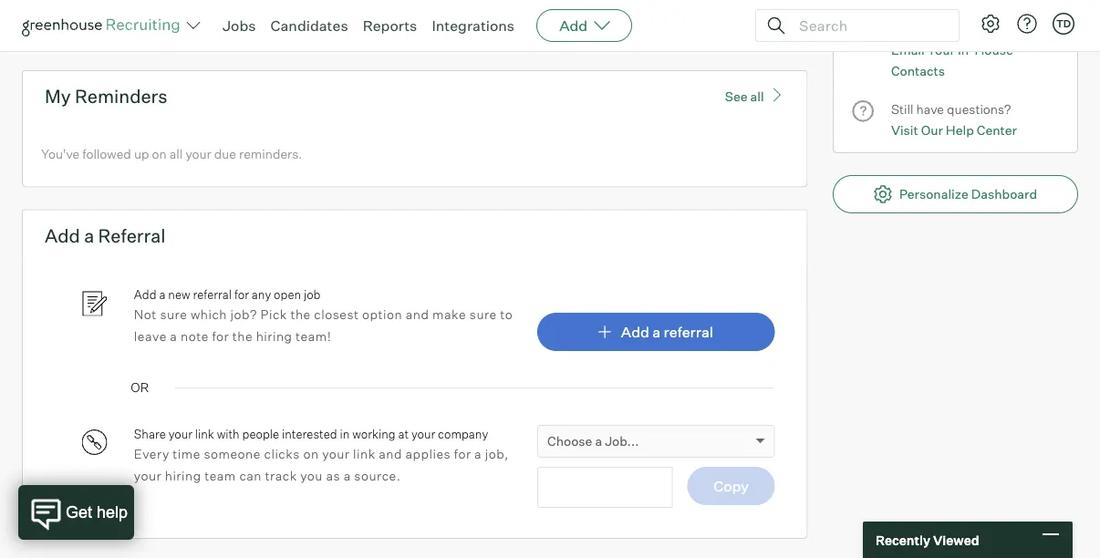 Task type: vqa. For each thing, say whether or not it's contained in the screenshot.
the right "Show"
no



Task type: describe. For each thing, give the bounding box(es) containing it.
1 sure from the left
[[160, 307, 187, 323]]

integrations link
[[432, 16, 515, 35]]

email
[[892, 43, 925, 59]]

any
[[252, 288, 271, 303]]

configure image
[[980, 13, 1002, 35]]

applies
[[406, 446, 451, 462]]

see all link
[[726, 86, 786, 105]]

visit our help center link
[[892, 120, 1018, 141]]

someone
[[204, 446, 261, 462]]

not
[[134, 307, 157, 323]]

add for add a new referral for any open job not sure which job? pick the closest option and make sure to leave a note for the hiring team!
[[134, 288, 157, 303]]

add a referral
[[621, 324, 714, 342]]

personalize
[[900, 187, 969, 202]]

due
[[214, 147, 236, 163]]

team!
[[296, 329, 332, 345]]

have for questions?
[[917, 102, 945, 118]]

td button
[[1050, 9, 1079, 38]]

people
[[242, 427, 279, 442]]

my
[[45, 86, 71, 108]]

job?
[[231, 307, 257, 323]]

pick
[[261, 307, 287, 323]]

0 vertical spatial to
[[188, 7, 200, 23]]

reminders.
[[239, 147, 303, 163]]

and inside add a new referral for any open job not sure which job? pick the closest option and make sure to leave a note for the hiring team!
[[406, 307, 429, 323]]

still have questions? visit our help center
[[892, 102, 1018, 138]]

which
[[191, 307, 227, 323]]

contacts
[[892, 63, 946, 79]]

share your link with people interested in working at your company every time someone clicks on your link and applies for a job, your hiring team can track you as a source.
[[134, 427, 509, 484]]

your
[[928, 43, 956, 59]]

jobs link
[[223, 16, 256, 35]]

no
[[97, 7, 111, 23]]

reports link
[[363, 16, 418, 35]]

1 vertical spatial link
[[353, 446, 376, 462]]

new
[[168, 288, 190, 303]]

candidates
[[271, 16, 348, 35]]

permissions?
[[892, 22, 970, 38]]

greenhouse recruiting image
[[22, 15, 186, 37]]

track
[[265, 468, 297, 484]]

add for add
[[560, 16, 588, 35]]

you've
[[41, 147, 80, 163]]

Search text field
[[795, 12, 943, 39]]

open
[[274, 288, 301, 303]]

0 vertical spatial link
[[195, 427, 214, 442]]

still
[[892, 102, 914, 118]]

have for no
[[66, 7, 94, 23]]

review.
[[203, 7, 244, 23]]

every
[[134, 446, 170, 462]]

see
[[726, 89, 748, 105]]

integrations
[[432, 16, 515, 35]]

followed
[[82, 147, 131, 163]]

up
[[134, 147, 149, 163]]

email your in-house contacts link
[[892, 41, 1060, 82]]

1 vertical spatial for
[[212, 329, 229, 345]]

note
[[181, 329, 209, 345]]

2 sure from the left
[[470, 307, 497, 323]]

personalize dashboard link
[[833, 176, 1079, 214]]

company
[[438, 427, 489, 442]]

viewed
[[934, 532, 980, 548]]

job...
[[605, 434, 639, 450]]

house
[[975, 43, 1014, 59]]

your left due
[[186, 147, 212, 163]]

help
[[947, 122, 975, 138]]

you
[[41, 7, 63, 23]]

in-
[[958, 43, 975, 59]]

option
[[362, 307, 403, 323]]

hiring inside add a new referral for any open job not sure which job? pick the closest option and make sure to leave a note for the hiring team!
[[256, 329, 293, 345]]

questions about jobs or permissions? email your in-house contacts
[[892, 2, 1030, 79]]

1 horizontal spatial for
[[235, 288, 249, 303]]

at
[[398, 427, 409, 442]]



Task type: locate. For each thing, give the bounding box(es) containing it.
job
[[304, 288, 321, 303]]

you've followed up on all your due reminders.
[[41, 147, 303, 163]]

clicks
[[264, 446, 300, 462]]

1 horizontal spatial the
[[291, 307, 311, 323]]

job,
[[485, 446, 509, 462]]

have up our
[[917, 102, 945, 118]]

0 vertical spatial the
[[291, 307, 311, 323]]

all
[[751, 89, 765, 105], [170, 147, 183, 163]]

personalize dashboard
[[900, 187, 1038, 202]]

candidates link
[[271, 16, 348, 35]]

sure down 'new'
[[160, 307, 187, 323]]

1 horizontal spatial have
[[917, 102, 945, 118]]

in
[[340, 427, 350, 442]]

add a referral link
[[538, 314, 776, 352]]

0 vertical spatial have
[[66, 7, 94, 23]]

link down working
[[353, 446, 376, 462]]

can
[[240, 468, 262, 484]]

1 horizontal spatial referral
[[664, 324, 714, 342]]

your up time
[[169, 427, 193, 442]]

referral inside button
[[664, 324, 714, 342]]

1 vertical spatial on
[[303, 446, 319, 462]]

0 horizontal spatial the
[[233, 329, 253, 345]]

to inside add a new referral for any open job not sure which job? pick the closest option and make sure to leave a note for the hiring team!
[[501, 307, 513, 323]]

questions
[[892, 2, 951, 18]]

0 horizontal spatial for
[[212, 329, 229, 345]]

you
[[301, 468, 323, 484]]

td
[[1057, 17, 1072, 30]]

1 vertical spatial to
[[501, 307, 513, 323]]

closest
[[314, 307, 359, 323]]

1 vertical spatial all
[[170, 147, 183, 163]]

add inside button
[[621, 324, 650, 342]]

0 horizontal spatial on
[[152, 147, 167, 163]]

1 horizontal spatial to
[[501, 307, 513, 323]]

or
[[131, 380, 149, 396]]

choose
[[548, 434, 593, 450]]

0 horizontal spatial all
[[170, 147, 183, 163]]

leave
[[134, 329, 167, 345]]

recently viewed
[[876, 532, 980, 548]]

0 vertical spatial for
[[235, 288, 249, 303]]

0 horizontal spatial have
[[66, 7, 94, 23]]

and inside share your link with people interested in working at your company every time someone clicks on your link and applies for a job, your hiring team can track you as a source.
[[379, 446, 403, 462]]

1 horizontal spatial all
[[751, 89, 765, 105]]

1 vertical spatial have
[[917, 102, 945, 118]]

2 horizontal spatial for
[[454, 446, 472, 462]]

hiring down time
[[165, 468, 201, 484]]

choose a job...
[[548, 434, 639, 450]]

reports
[[363, 16, 418, 35]]

working
[[353, 427, 396, 442]]

add inside popup button
[[560, 16, 588, 35]]

jobs
[[223, 16, 256, 35]]

sure right make
[[470, 307, 497, 323]]

a
[[84, 225, 94, 248], [159, 288, 166, 303], [653, 324, 661, 342], [170, 329, 177, 345], [596, 434, 603, 450], [475, 446, 482, 462], [344, 468, 351, 484]]

share
[[134, 427, 166, 442]]

all right up
[[170, 147, 183, 163]]

our
[[922, 122, 944, 138]]

referral
[[193, 288, 232, 303], [664, 324, 714, 342]]

about
[[954, 2, 988, 18]]

sure
[[160, 307, 187, 323], [470, 307, 497, 323]]

hiring down pick
[[256, 329, 293, 345]]

have inside still have questions? visit our help center
[[917, 102, 945, 118]]

1 horizontal spatial hiring
[[256, 329, 293, 345]]

1 horizontal spatial link
[[353, 446, 376, 462]]

1 vertical spatial hiring
[[165, 468, 201, 484]]

a inside button
[[653, 324, 661, 342]]

for inside share your link with people interested in working at your company every time someone clicks on your link and applies for a job, your hiring team can track you as a source.
[[454, 446, 472, 462]]

have left no
[[66, 7, 94, 23]]

your down in
[[322, 446, 350, 462]]

questions?
[[948, 102, 1012, 118]]

interested
[[282, 427, 337, 442]]

1 horizontal spatial on
[[303, 446, 319, 462]]

0 vertical spatial on
[[152, 147, 167, 163]]

add inside add a new referral for any open job not sure which job? pick the closest option and make sure to leave a note for the hiring team!
[[134, 288, 157, 303]]

for left any
[[235, 288, 249, 303]]

1 vertical spatial and
[[379, 446, 403, 462]]

0 horizontal spatial sure
[[160, 307, 187, 323]]

1 horizontal spatial and
[[406, 307, 429, 323]]

0 horizontal spatial to
[[188, 7, 200, 23]]

to right make
[[501, 307, 513, 323]]

0 horizontal spatial and
[[379, 446, 403, 462]]

with
[[217, 427, 240, 442]]

for
[[235, 288, 249, 303], [212, 329, 229, 345], [454, 446, 472, 462]]

1 vertical spatial referral
[[664, 324, 714, 342]]

hiring
[[256, 329, 293, 345], [165, 468, 201, 484]]

add for add a referral
[[45, 225, 80, 248]]

add a referral button
[[538, 314, 776, 352]]

your right at
[[412, 427, 436, 442]]

0 vertical spatial and
[[406, 307, 429, 323]]

hiring inside share your link with people interested in working at your company every time someone clicks on your link and applies for a job, your hiring team can track you as a source.
[[165, 468, 201, 484]]

your down the every
[[134, 468, 162, 484]]

applications
[[114, 7, 185, 23]]

the down job
[[291, 307, 311, 323]]

team
[[205, 468, 236, 484]]

or
[[1018, 2, 1030, 18]]

1 horizontal spatial sure
[[470, 307, 497, 323]]

0 horizontal spatial referral
[[193, 288, 232, 303]]

td button
[[1053, 13, 1075, 35]]

dashboard
[[972, 187, 1038, 202]]

recently
[[876, 532, 931, 548]]

1 vertical spatial the
[[233, 329, 253, 345]]

add button
[[537, 9, 633, 42]]

have
[[66, 7, 94, 23], [917, 102, 945, 118]]

and
[[406, 307, 429, 323], [379, 446, 403, 462]]

referral inside add a new referral for any open job not sure which job? pick the closest option and make sure to leave a note for the hiring team!
[[193, 288, 232, 303]]

None text field
[[538, 468, 673, 509]]

add a new referral for any open job not sure which job? pick the closest option and make sure to leave a note for the hiring team!
[[134, 288, 513, 345]]

on right up
[[152, 147, 167, 163]]

see all
[[726, 89, 765, 105]]

0 vertical spatial referral
[[193, 288, 232, 303]]

to
[[188, 7, 200, 23], [501, 307, 513, 323]]

source.
[[355, 468, 401, 484]]

on down 'interested'
[[303, 446, 319, 462]]

and left make
[[406, 307, 429, 323]]

center
[[978, 122, 1018, 138]]

as
[[326, 468, 341, 484]]

visit
[[892, 122, 919, 138]]

2 vertical spatial for
[[454, 446, 472, 462]]

you have no applications to review.
[[41, 7, 244, 23]]

referral
[[98, 225, 166, 248]]

add
[[560, 16, 588, 35], [45, 225, 80, 248], [134, 288, 157, 303], [621, 324, 650, 342]]

for down which
[[212, 329, 229, 345]]

link
[[195, 427, 214, 442], [353, 446, 376, 462]]

0 horizontal spatial link
[[195, 427, 214, 442]]

the
[[291, 307, 311, 323], [233, 329, 253, 345]]

my reminders
[[45, 86, 168, 108]]

on inside share your link with people interested in working at your company every time someone clicks on your link and applies for a job, your hiring team can track you as a source.
[[303, 446, 319, 462]]

for down company
[[454, 446, 472, 462]]

jobs
[[991, 2, 1015, 18]]

to left review.
[[188, 7, 200, 23]]

link left with
[[195, 427, 214, 442]]

the down job?
[[233, 329, 253, 345]]

reminders
[[75, 86, 168, 108]]

add a referral
[[45, 225, 166, 248]]

make
[[433, 307, 467, 323]]

all right see at the right
[[751, 89, 765, 105]]

and down at
[[379, 446, 403, 462]]

add for add a referral
[[621, 324, 650, 342]]

0 vertical spatial hiring
[[256, 329, 293, 345]]

on
[[152, 147, 167, 163], [303, 446, 319, 462]]

time
[[173, 446, 201, 462]]

0 horizontal spatial hiring
[[165, 468, 201, 484]]

0 vertical spatial all
[[751, 89, 765, 105]]



